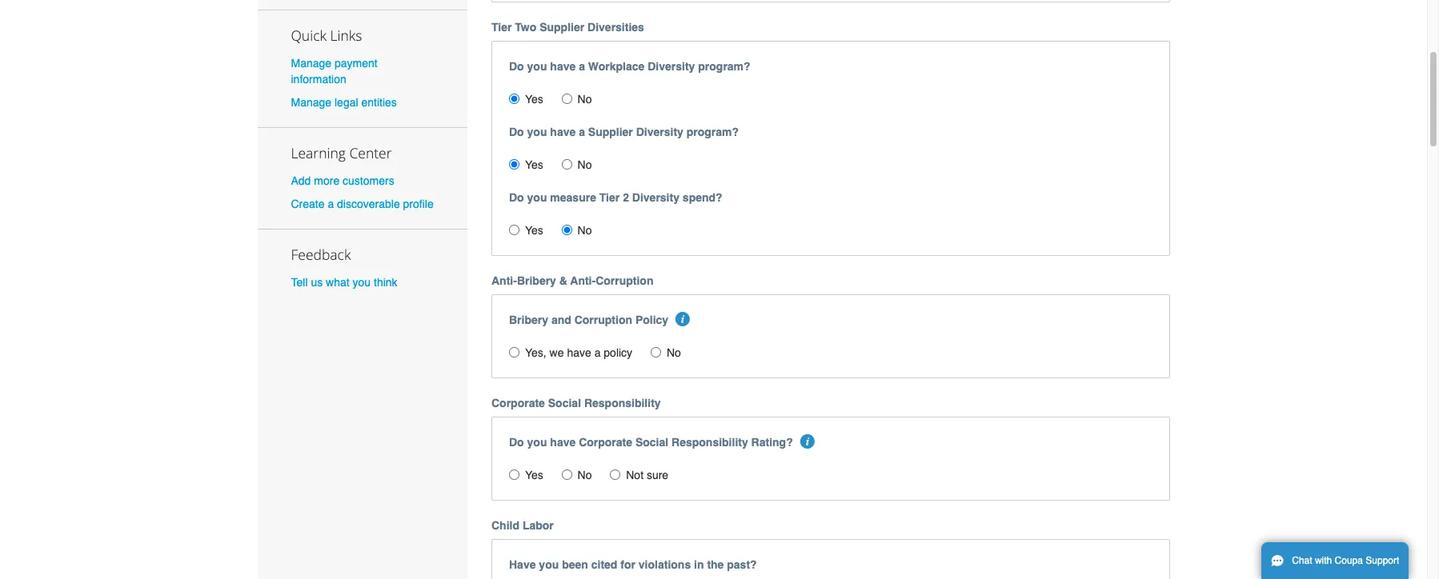 Task type: describe. For each thing, give the bounding box(es) containing it.
profile
[[403, 198, 434, 211]]

4 yes from the top
[[525, 469, 544, 482]]

the
[[707, 559, 724, 572]]

do you have a supplier diversity program?
[[509, 126, 739, 139]]

center
[[350, 143, 392, 163]]

1 vertical spatial bribery
[[509, 314, 549, 327]]

what
[[326, 276, 350, 289]]

a right create
[[328, 198, 334, 211]]

customers
[[343, 175, 395, 187]]

not sure
[[626, 469, 669, 482]]

workplace
[[588, 60, 645, 73]]

a for do you have a workplace diversity program?
[[579, 60, 585, 73]]

0 vertical spatial supplier
[[540, 21, 585, 34]]

learning
[[291, 143, 346, 163]]

information
[[291, 73, 347, 85]]

1 vertical spatial tier
[[600, 192, 620, 204]]

no for supplier
[[578, 159, 592, 172]]

do you have a workplace diversity program?
[[509, 60, 751, 73]]

us
[[311, 276, 323, 289]]

tell
[[291, 276, 308, 289]]

1 anti- from the left
[[492, 275, 517, 288]]

0 vertical spatial bribery
[[517, 275, 556, 288]]

manage payment information link
[[291, 57, 378, 85]]

create
[[291, 198, 325, 211]]

payment
[[335, 57, 378, 69]]

yes, we have a policy
[[525, 347, 633, 360]]

do for do you measure tier 2 diversity spend?
[[509, 192, 524, 204]]

0 vertical spatial corruption
[[596, 275, 654, 288]]

with
[[1316, 556, 1333, 567]]

add
[[291, 175, 311, 187]]

in
[[694, 559, 704, 572]]

0 vertical spatial corporate
[[492, 397, 545, 410]]

quick
[[291, 25, 327, 45]]

add more customers
[[291, 175, 395, 187]]

more
[[314, 175, 340, 187]]

quick links
[[291, 25, 362, 45]]

not
[[626, 469, 644, 482]]

support
[[1366, 556, 1400, 567]]

diversity for 2
[[632, 192, 680, 204]]

program? for do you have a supplier diversity program?
[[687, 126, 739, 139]]

tell us what you think
[[291, 276, 398, 289]]

do you measure tier 2 diversity spend?
[[509, 192, 723, 204]]

create a discoverable profile link
[[291, 198, 434, 211]]

cited
[[592, 559, 618, 572]]

you for do you have a workplace diversity program?
[[527, 60, 547, 73]]

do for do you have corporate social responsibility rating?
[[509, 437, 524, 449]]

yes for do you have a supplier diversity program?
[[525, 159, 544, 172]]

&
[[560, 275, 568, 288]]

a for yes, we have a policy
[[595, 347, 601, 360]]

bribery and corruption policy
[[509, 314, 669, 327]]

coupa
[[1335, 556, 1364, 567]]

have
[[509, 559, 536, 572]]

you for do you have corporate social responsibility rating?
[[527, 437, 547, 449]]

diversity for supplier
[[636, 126, 684, 139]]

do for do you have a workplace diversity program?
[[509, 60, 524, 73]]

no left not
[[578, 469, 592, 482]]

do for do you have a supplier diversity program?
[[509, 126, 524, 139]]

links
[[330, 25, 362, 45]]

no for 2
[[578, 224, 592, 237]]

corporate social responsibility
[[492, 397, 661, 410]]

policy
[[604, 347, 633, 360]]

have for social
[[550, 437, 576, 449]]

have for workplace
[[550, 60, 576, 73]]

labor
[[523, 520, 554, 533]]

tell us what you think button
[[291, 275, 398, 291]]

tier two supplier diversities
[[492, 21, 645, 34]]



Task type: locate. For each thing, give the bounding box(es) containing it.
2 manage from the top
[[291, 96, 332, 109]]

discoverable
[[337, 198, 400, 211]]

0 vertical spatial manage
[[291, 57, 332, 69]]

2 yes from the top
[[525, 159, 544, 172]]

1 vertical spatial corruption
[[575, 314, 633, 327]]

manage payment information
[[291, 57, 378, 85]]

program? for do you have a workplace diversity program?
[[699, 60, 751, 73]]

no down additional information icon
[[667, 347, 681, 360]]

4 do from the top
[[509, 437, 524, 449]]

corporate down yes,
[[492, 397, 545, 410]]

have right "we"
[[567, 347, 592, 360]]

responsibility
[[585, 397, 661, 410], [672, 437, 749, 449]]

tier
[[492, 21, 512, 34], [600, 192, 620, 204]]

2
[[623, 192, 629, 204]]

and
[[552, 314, 572, 327]]

0 vertical spatial responsibility
[[585, 397, 661, 410]]

corporate
[[492, 397, 545, 410], [579, 437, 633, 449]]

no
[[578, 93, 592, 106], [578, 159, 592, 172], [578, 224, 592, 237], [667, 347, 681, 360], [578, 469, 592, 482]]

bribery left the and
[[509, 314, 549, 327]]

anti-
[[492, 275, 517, 288], [571, 275, 596, 288]]

you for have you been cited for violations in the past?
[[539, 559, 559, 572]]

1 horizontal spatial responsibility
[[672, 437, 749, 449]]

1 horizontal spatial corporate
[[579, 437, 633, 449]]

a for do you have a supplier diversity program?
[[579, 126, 585, 139]]

yes for do you have a workplace diversity program?
[[525, 93, 544, 106]]

social
[[548, 397, 581, 410], [636, 437, 669, 449]]

None radio
[[562, 160, 572, 170], [509, 225, 520, 236], [651, 348, 661, 358], [562, 470, 572, 481], [610, 470, 621, 481], [562, 160, 572, 170], [509, 225, 520, 236], [651, 348, 661, 358], [562, 470, 572, 481], [610, 470, 621, 481]]

0 horizontal spatial corporate
[[492, 397, 545, 410]]

manage up information
[[291, 57, 332, 69]]

responsibility left rating?
[[672, 437, 749, 449]]

we
[[550, 347, 564, 360]]

manage legal entities link
[[291, 96, 397, 109]]

0 horizontal spatial anti-
[[492, 275, 517, 288]]

None radio
[[509, 94, 520, 104], [562, 94, 572, 104], [509, 160, 520, 170], [562, 225, 572, 236], [509, 348, 520, 358], [509, 470, 520, 481], [509, 94, 520, 104], [562, 94, 572, 104], [509, 160, 520, 170], [562, 225, 572, 236], [509, 348, 520, 358], [509, 470, 520, 481]]

chat
[[1293, 556, 1313, 567]]

have for supplier
[[550, 126, 576, 139]]

diversity for workplace
[[648, 60, 695, 73]]

bribery
[[517, 275, 556, 288], [509, 314, 549, 327]]

no down measure
[[578, 224, 592, 237]]

2 anti- from the left
[[571, 275, 596, 288]]

have down tier two supplier diversities
[[550, 60, 576, 73]]

additional information image
[[801, 435, 815, 449]]

0 horizontal spatial supplier
[[540, 21, 585, 34]]

measure
[[550, 192, 597, 204]]

0 vertical spatial tier
[[492, 21, 512, 34]]

1 vertical spatial responsibility
[[672, 437, 749, 449]]

manage legal entities
[[291, 96, 397, 109]]

yes for do you measure tier 2 diversity spend?
[[525, 224, 544, 237]]

manage down information
[[291, 96, 332, 109]]

1 vertical spatial corporate
[[579, 437, 633, 449]]

do you have corporate social responsibility rating?
[[509, 437, 793, 449]]

supplier
[[540, 21, 585, 34], [588, 126, 633, 139]]

rating?
[[752, 437, 793, 449]]

a left policy
[[595, 347, 601, 360]]

anti- left &
[[492, 275, 517, 288]]

yes,
[[525, 347, 547, 360]]

corporate up not
[[579, 437, 633, 449]]

1 manage from the top
[[291, 57, 332, 69]]

bribery left &
[[517, 275, 556, 288]]

0 horizontal spatial responsibility
[[585, 397, 661, 410]]

diversity
[[648, 60, 695, 73], [636, 126, 684, 139], [632, 192, 680, 204]]

tier left two
[[492, 21, 512, 34]]

no down 'workplace'
[[578, 93, 592, 106]]

do
[[509, 60, 524, 73], [509, 126, 524, 139], [509, 192, 524, 204], [509, 437, 524, 449]]

been
[[562, 559, 588, 572]]

1 vertical spatial manage
[[291, 96, 332, 109]]

0 horizontal spatial tier
[[492, 21, 512, 34]]

feedback
[[291, 245, 351, 264]]

supplier right two
[[540, 21, 585, 34]]

anti- right &
[[571, 275, 596, 288]]

1 vertical spatial supplier
[[588, 126, 633, 139]]

add more customers link
[[291, 175, 395, 187]]

have
[[550, 60, 576, 73], [550, 126, 576, 139], [567, 347, 592, 360], [550, 437, 576, 449]]

diversity right 'workplace'
[[648, 60, 695, 73]]

1 do from the top
[[509, 60, 524, 73]]

sure
[[647, 469, 669, 482]]

1 horizontal spatial social
[[636, 437, 669, 449]]

you
[[527, 60, 547, 73], [527, 126, 547, 139], [527, 192, 547, 204], [353, 276, 371, 289], [527, 437, 547, 449], [539, 559, 559, 572]]

anti-bribery & anti-corruption
[[492, 275, 654, 288]]

think
[[374, 276, 398, 289]]

you for do you measure tier 2 diversity spend?
[[527, 192, 547, 204]]

3 do from the top
[[509, 192, 524, 204]]

1 horizontal spatial supplier
[[588, 126, 633, 139]]

0 vertical spatial diversity
[[648, 60, 695, 73]]

1 yes from the top
[[525, 93, 544, 106]]

social up not sure
[[636, 437, 669, 449]]

diversities
[[588, 21, 645, 34]]

a left 'workplace'
[[579, 60, 585, 73]]

3 yes from the top
[[525, 224, 544, 237]]

responsibility up do you have corporate social responsibility rating?
[[585, 397, 661, 410]]

manage for manage legal entities
[[291, 96, 332, 109]]

manage
[[291, 57, 332, 69], [291, 96, 332, 109]]

2 vertical spatial diversity
[[632, 192, 680, 204]]

legal
[[335, 96, 358, 109]]

have you been cited for violations in the past?
[[509, 559, 757, 572]]

for
[[621, 559, 636, 572]]

1 vertical spatial diversity
[[636, 126, 684, 139]]

1 horizontal spatial tier
[[600, 192, 620, 204]]

learning center
[[291, 143, 392, 163]]

1 horizontal spatial anti-
[[571, 275, 596, 288]]

1 vertical spatial program?
[[687, 126, 739, 139]]

policy
[[636, 314, 669, 327]]

entities
[[362, 96, 397, 109]]

supplier up do you measure tier 2 diversity spend?
[[588, 126, 633, 139]]

have down corporate social responsibility
[[550, 437, 576, 449]]

0 vertical spatial program?
[[699, 60, 751, 73]]

diversity right 2
[[632, 192, 680, 204]]

1 vertical spatial social
[[636, 437, 669, 449]]

you inside tell us what you think button
[[353, 276, 371, 289]]

have up measure
[[550, 126, 576, 139]]

chat with coupa support button
[[1262, 543, 1410, 580]]

no up measure
[[578, 159, 592, 172]]

a
[[579, 60, 585, 73], [579, 126, 585, 139], [328, 198, 334, 211], [595, 347, 601, 360]]

violations
[[639, 559, 691, 572]]

child labor
[[492, 520, 554, 533]]

past?
[[727, 559, 757, 572]]

tier left 2
[[600, 192, 620, 204]]

spend?
[[683, 192, 723, 204]]

0 vertical spatial social
[[548, 397, 581, 410]]

additional information image
[[676, 313, 691, 327]]

two
[[515, 21, 537, 34]]

0 horizontal spatial social
[[548, 397, 581, 410]]

manage for manage payment information
[[291, 57, 332, 69]]

manage inside manage payment information
[[291, 57, 332, 69]]

child
[[492, 520, 520, 533]]

yes
[[525, 93, 544, 106], [525, 159, 544, 172], [525, 224, 544, 237], [525, 469, 544, 482]]

have for policy
[[567, 347, 592, 360]]

create a discoverable profile
[[291, 198, 434, 211]]

a up measure
[[579, 126, 585, 139]]

diversity down do you have a workplace diversity program?
[[636, 126, 684, 139]]

2 do from the top
[[509, 126, 524, 139]]

corruption
[[596, 275, 654, 288], [575, 314, 633, 327]]

chat with coupa support
[[1293, 556, 1400, 567]]

social down "we"
[[548, 397, 581, 410]]

you for do you have a supplier diversity program?
[[527, 126, 547, 139]]

no for workplace
[[578, 93, 592, 106]]

program?
[[699, 60, 751, 73], [687, 126, 739, 139]]



Task type: vqa. For each thing, say whether or not it's contained in the screenshot.
looking
no



